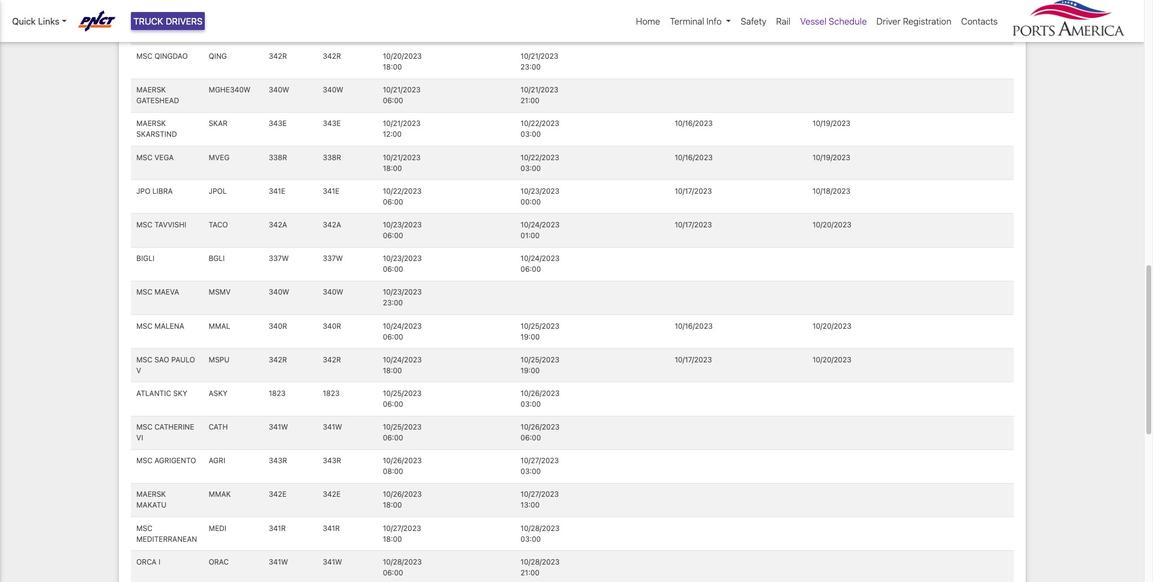 Task type: vqa. For each thing, say whether or not it's contained in the screenshot.
columbus
no



Task type: describe. For each thing, give the bounding box(es) containing it.
msc for msc tavvishi
[[136, 220, 152, 229]]

paulo
[[171, 355, 195, 364]]

medi
[[209, 524, 226, 533]]

10/23/2023 06:00 for 342a
[[383, 220, 422, 240]]

1 343r from the left
[[269, 457, 287, 466]]

10/16/2023 for 10/24/2023 06:00
[[675, 322, 713, 331]]

msc qingdao
[[136, 52, 188, 61]]

10/26/2023 for 06:00
[[521, 423, 560, 432]]

asky
[[209, 389, 228, 398]]

1 1823 from the left
[[269, 389, 286, 398]]

06:00 for 10/28/2023 21:00
[[383, 569, 403, 578]]

1 341r from the left
[[269, 524, 286, 533]]

10/25/2023 06:00 for 341w
[[383, 423, 422, 443]]

jpo libra
[[136, 187, 173, 196]]

agri
[[209, 457, 225, 466]]

18:00 for 10/24/2023 18:00
[[383, 366, 402, 375]]

10/13/2023
[[675, 18, 713, 27]]

23:00 for 10/23/2023 23:00
[[383, 299, 403, 308]]

1 342e from the left
[[269, 490, 287, 499]]

13:00
[[521, 501, 540, 510]]

10/25/2023 06:00 for 1823
[[383, 389, 422, 409]]

06:00 inside 10/26/2023 06:00
[[521, 434, 541, 443]]

10/26/2023 for 03:00
[[521, 389, 560, 398]]

19:00 for 10/24/2023 18:00
[[521, 366, 540, 375]]

2 1823 from the left
[[323, 389, 340, 398]]

mediterranean
[[136, 535, 197, 544]]

1 341e from the left
[[269, 187, 285, 196]]

truck
[[133, 16, 163, 26]]

bgli
[[209, 254, 225, 263]]

06:00 for 10/26/2023 03:00
[[383, 400, 403, 409]]

10/26/2023 18:00
[[383, 490, 422, 510]]

2 vertical spatial 10/22/2023
[[383, 187, 422, 196]]

10/23/2023 23:00
[[383, 288, 422, 308]]

10/21/2023 18:00
[[383, 153, 421, 173]]

maersk for maersk makatu
[[136, 490, 166, 499]]

01:00
[[521, 231, 540, 240]]

10/21/2023 for 18:00
[[383, 153, 421, 162]]

03:00 for 10/21/2023 18:00
[[521, 164, 541, 173]]

03:00 for 10/21/2023 12:00
[[521, 130, 541, 139]]

drivers
[[166, 16, 203, 26]]

orca
[[136, 558, 157, 567]]

03:00 for 10/25/2023 06:00
[[521, 400, 541, 409]]

schedule
[[829, 16, 867, 26]]

safety
[[741, 16, 767, 26]]

mghe340w
[[209, 85, 251, 94]]

06:00 for 10/24/2023 01:00
[[383, 231, 403, 240]]

msc tavvishi
[[136, 220, 186, 229]]

driver
[[877, 16, 901, 26]]

10/24/2023 01:00
[[521, 220, 560, 240]]

10/22/2023 06:00
[[383, 187, 422, 206]]

mspu
[[209, 355, 229, 364]]

atlantic
[[136, 389, 171, 398]]

10/26/2023 03:00
[[521, 389, 560, 409]]

10/23/2023 for 340w
[[383, 288, 422, 297]]

msc for msc malena
[[136, 322, 152, 331]]

2 342a from the left
[[323, 220, 341, 229]]

driver registration
[[877, 16, 952, 26]]

terminal info
[[670, 16, 722, 26]]

1 340r from the left
[[269, 322, 287, 331]]

2 342e from the left
[[323, 490, 341, 499]]

03:00 for 10/27/2023 18:00
[[521, 535, 541, 544]]

links
[[38, 16, 59, 26]]

maersk skarstind
[[136, 119, 177, 139]]

10/23/2023 for 337w
[[383, 254, 422, 263]]

10/26/2023 for 18:00
[[383, 490, 422, 499]]

safety link
[[736, 10, 771, 33]]

08:00
[[383, 467, 403, 476]]

10/27/2023 for 03:00
[[521, 457, 559, 466]]

qing
[[209, 52, 227, 61]]

msc for msc mediterranean
[[136, 524, 152, 533]]

2 343e from the left
[[323, 119, 341, 128]]

mund
[[209, 18, 231, 27]]

gateshead
[[136, 96, 179, 105]]

msc maeva
[[136, 288, 179, 297]]

06:00 for 10/24/2023 06:00
[[383, 265, 403, 274]]

mmal
[[209, 322, 230, 331]]

18:00 for 10/26/2023 18:00
[[383, 501, 402, 510]]

10/26/2023 06:00
[[521, 423, 560, 443]]

msc mediterranean
[[136, 524, 197, 544]]

cath
[[209, 423, 228, 432]]

info
[[707, 16, 722, 26]]

06:00 for 10/21/2023 21:00
[[383, 96, 403, 105]]

contacts
[[961, 16, 998, 26]]

contacts link
[[956, 10, 1003, 33]]

2 340r from the left
[[323, 322, 341, 331]]

taco
[[209, 220, 228, 229]]

v
[[136, 366, 141, 375]]

maeva
[[154, 288, 179, 297]]

i
[[159, 558, 160, 567]]

truck drivers
[[133, 16, 203, 26]]

orca i
[[136, 558, 160, 567]]

catherine
[[154, 423, 194, 432]]

bigli
[[136, 254, 154, 263]]

mmak
[[209, 490, 231, 499]]

06:00 for 10/23/2023 00:00
[[383, 197, 403, 206]]

10/28/2023 21:00
[[521, 558, 560, 578]]

10/27/2023 13:00
[[521, 490, 559, 510]]

18:00 for 10/20/2023 18:00
[[383, 62, 402, 71]]

10/19/2023 for 10/21/2023 18:00
[[813, 153, 851, 162]]

skarstind
[[136, 130, 177, 139]]

10/20/2023 for 10/24/2023 06:00
[[813, 322, 851, 331]]

2 338r from the left
[[323, 153, 341, 162]]

10/16/2023 for 10/21/2023 12:00
[[675, 119, 713, 128]]

10/21/2023 for 06:00
[[383, 85, 421, 94]]

quick links
[[12, 16, 59, 26]]

1 vertical spatial 10/24/2023 06:00
[[383, 322, 422, 341]]

10/17/2023 for 10/24/2023
[[675, 220, 712, 229]]

1 342a from the left
[[269, 220, 287, 229]]

malena
[[154, 322, 184, 331]]

18:00 for 10/21/2023 18:00
[[383, 164, 402, 173]]

10/23/2023 06:00 for 337w
[[383, 254, 422, 274]]

jpol
[[209, 187, 227, 196]]

home link
[[631, 10, 665, 33]]

msc for msc catherine vi
[[136, 423, 152, 432]]

driver registration link
[[872, 10, 956, 33]]



Task type: locate. For each thing, give the bounding box(es) containing it.
1 horizontal spatial 342e
[[323, 490, 341, 499]]

3 10/17/2023 from the top
[[675, 355, 712, 364]]

0 vertical spatial 10/27/2023
[[521, 457, 559, 466]]

06:00 for 10/26/2023 06:00
[[383, 434, 403, 443]]

1 horizontal spatial 341r
[[323, 524, 340, 533]]

sao
[[154, 355, 169, 364]]

1 10/16/2023 from the top
[[675, 119, 713, 128]]

18:00 inside 10/21/2023 18:00
[[383, 164, 402, 173]]

10/27/2023 up 13:00
[[521, 490, 559, 499]]

2 19:00 from the top
[[521, 366, 540, 375]]

10/28/2023 06:00
[[383, 558, 422, 578]]

4 03:00 from the top
[[521, 467, 541, 476]]

1 10/18/2023 from the top
[[813, 18, 851, 27]]

msc inside the msc mediterranean
[[136, 524, 152, 533]]

1 vertical spatial 10/25/2023 19:00
[[521, 355, 559, 375]]

2 10/16/2023 from the top
[[675, 153, 713, 162]]

0 vertical spatial 10/23/2023 06:00
[[383, 220, 422, 240]]

vessel schedule
[[800, 16, 867, 26]]

msc agrigento
[[136, 457, 196, 466]]

10/26/2023 for 08:00
[[383, 457, 422, 466]]

1 horizontal spatial 1823
[[323, 389, 340, 398]]

10/24/2023 06:00
[[521, 254, 560, 274], [383, 322, 422, 341]]

10/22/2023 03:00
[[521, 119, 559, 139], [521, 153, 559, 173]]

1 horizontal spatial 337w
[[323, 254, 343, 263]]

2 03:00 from the top
[[521, 164, 541, 173]]

0 vertical spatial 10/25/2023 06:00
[[383, 389, 422, 409]]

msc for msc mundra viii
[[136, 18, 152, 27]]

1 horizontal spatial 338r
[[323, 153, 341, 162]]

10/24/2023 06:00 down "01:00"
[[521, 254, 560, 274]]

10/21/2023 12:00
[[383, 119, 421, 139]]

10/21/2023
[[521, 52, 558, 61], [383, 85, 421, 94], [521, 85, 558, 94], [383, 119, 421, 128], [383, 153, 421, 162]]

1 vertical spatial 10/25/2023 06:00
[[383, 423, 422, 443]]

10/23/2023 00:00
[[521, 187, 560, 206]]

0 horizontal spatial 342a
[[269, 220, 287, 229]]

2 21:00 from the top
[[521, 569, 540, 578]]

1 vertical spatial 10/23/2023 06:00
[[383, 254, 422, 274]]

342a
[[269, 220, 287, 229], [323, 220, 341, 229]]

6 msc from the top
[[136, 322, 152, 331]]

1 vertical spatial 10/27/2023
[[521, 490, 559, 499]]

10/18/2023
[[813, 18, 851, 27], [813, 187, 851, 196]]

2 10/17/2023 from the top
[[675, 220, 712, 229]]

vega
[[154, 153, 174, 162]]

maersk up gateshead
[[136, 85, 166, 94]]

1 vertical spatial 10/18/2023
[[813, 187, 851, 196]]

5 18:00 from the top
[[383, 535, 402, 544]]

msc sao paulo v
[[136, 355, 195, 375]]

10/22/2023 03:00 for 10/21/2023 12:00
[[521, 119, 559, 139]]

06:00 down 10/21/2023 18:00
[[383, 197, 403, 206]]

7 msc from the top
[[136, 355, 152, 364]]

terminal
[[670, 16, 704, 26]]

2 341e from the left
[[323, 187, 339, 196]]

msc down viii
[[136, 52, 152, 61]]

mundra
[[154, 18, 186, 27]]

10/17/2023 for 10/23/2023
[[675, 187, 712, 196]]

10/19/2023
[[813, 119, 851, 128], [813, 153, 851, 162]]

4 18:00 from the top
[[383, 501, 402, 510]]

10/21/2023 21:00
[[521, 85, 558, 105]]

06:00 up 10/21/2023 12:00
[[383, 96, 403, 105]]

3 03:00 from the top
[[521, 400, 541, 409]]

1 horizontal spatial 340r
[[323, 322, 341, 331]]

1 10/22/2023 03:00 from the top
[[521, 119, 559, 139]]

1 horizontal spatial 343e
[[323, 119, 341, 128]]

vessel schedule link
[[795, 10, 872, 33]]

10/20/2023 18:00
[[383, 52, 422, 71]]

1 18:00 from the top
[[383, 62, 402, 71]]

3 maersk from the top
[[136, 490, 166, 499]]

5 msc from the top
[[136, 288, 152, 297]]

10/23/2023 06:00 up 10/23/2023 23:00 at the left
[[383, 254, 422, 274]]

rail
[[776, 16, 791, 26]]

10/17/2023
[[675, 187, 712, 196], [675, 220, 712, 229], [675, 355, 712, 364]]

10/22/2023 for 10/21/2023 18:00
[[521, 153, 559, 162]]

03:00 inside 10/28/2023 03:00
[[521, 535, 541, 544]]

10/19/2023 for 10/21/2023 12:00
[[813, 119, 851, 128]]

1 10/25/2023 19:00 from the top
[[521, 322, 559, 341]]

1 10/17/2023 from the top
[[675, 187, 712, 196]]

1 vertical spatial 10/19/2023
[[813, 153, 851, 162]]

2 10/25/2023 19:00 from the top
[[521, 355, 559, 375]]

msc for msc qingdao
[[136, 52, 152, 61]]

23:00
[[521, 62, 541, 71], [383, 299, 403, 308]]

maersk for maersk gateshead
[[136, 85, 166, 94]]

truck drivers link
[[131, 12, 205, 30]]

341r
[[269, 524, 286, 533], [323, 524, 340, 533]]

03:00 up 10/27/2023 13:00
[[521, 467, 541, 476]]

msc up v
[[136, 355, 152, 364]]

10/22/2023 03:00 up 10/23/2023 00:00
[[521, 153, 559, 173]]

00:00
[[521, 197, 541, 206]]

10/21/2023 down 10/20/2023 18:00 on the top
[[383, 85, 421, 94]]

12:00
[[383, 130, 402, 139]]

1 338r from the left
[[269, 153, 287, 162]]

1 vertical spatial 10/17/2023
[[675, 220, 712, 229]]

1 vertical spatial 23:00
[[383, 299, 403, 308]]

10/25/2023 06:00 up 10/26/2023 08:00
[[383, 423, 422, 443]]

1 vertical spatial 21:00
[[521, 569, 540, 578]]

23:00 inside 10/23/2023 23:00
[[383, 299, 403, 308]]

msmv
[[209, 288, 231, 297]]

3 10/16/2023 from the top
[[675, 322, 713, 331]]

0 horizontal spatial 343r
[[269, 457, 287, 466]]

21:00 down 10/28/2023 03:00
[[521, 569, 540, 578]]

skar
[[209, 119, 228, 128]]

1 horizontal spatial 343r
[[323, 457, 341, 466]]

maersk inside maersk gateshead
[[136, 85, 166, 94]]

340r
[[269, 322, 287, 331], [323, 322, 341, 331]]

0 horizontal spatial 341e
[[269, 187, 285, 196]]

2 10/25/2023 06:00 from the top
[[383, 423, 422, 443]]

1 343e from the left
[[269, 119, 287, 128]]

10 msc from the top
[[136, 524, 152, 533]]

10/21/2023 down 10/21/2023 23:00
[[521, 85, 558, 94]]

2 10/19/2023 from the top
[[813, 153, 851, 162]]

2 10/18/2023 from the top
[[813, 187, 851, 196]]

sky
[[173, 389, 187, 398]]

msc inside msc catherine vi
[[136, 423, 152, 432]]

10/25/2023
[[521, 322, 559, 331], [521, 355, 559, 364], [383, 389, 422, 398], [383, 423, 422, 432]]

0 vertical spatial 10/17/2023
[[675, 187, 712, 196]]

10/28/2023 for 06:00
[[383, 558, 422, 567]]

0 horizontal spatial 343e
[[269, 119, 287, 128]]

1 10/25/2023 06:00 from the top
[[383, 389, 422, 409]]

rail link
[[771, 10, 795, 33]]

10/22/2023 03:00 down 10/21/2023 21:00
[[521, 119, 559, 139]]

10/18/2023 for 10/17/2023
[[813, 187, 851, 196]]

06:00 inside 10/22/2023 06:00
[[383, 197, 403, 206]]

10/16/2023
[[675, 119, 713, 128], [675, 153, 713, 162], [675, 322, 713, 331]]

10/17/2023 for 10/25/2023
[[675, 355, 712, 364]]

03:00 inside 10/27/2023 03:00
[[521, 467, 541, 476]]

10/27/2023 18:00
[[383, 524, 421, 544]]

10/28/2023 for 21:00
[[521, 558, 560, 567]]

maersk up makatu
[[136, 490, 166, 499]]

10/23/2023 for 342a
[[383, 220, 422, 229]]

10/28/2023 down 10/27/2023 18:00
[[383, 558, 422, 567]]

quick links link
[[12, 14, 66, 28]]

3 msc from the top
[[136, 153, 152, 162]]

1 10/19/2023 from the top
[[813, 119, 851, 128]]

1 horizontal spatial 10/24/2023 06:00
[[521, 254, 560, 274]]

06:00 down 10/27/2023 18:00
[[383, 569, 403, 578]]

2 337w from the left
[[323, 254, 343, 263]]

06:00 up 10/26/2023 08:00
[[383, 434, 403, 443]]

0 horizontal spatial 1823
[[269, 389, 286, 398]]

2 341r from the left
[[323, 524, 340, 533]]

06:00 inside 10/28/2023 06:00
[[383, 569, 403, 578]]

10/20/2023 for 10/24/2023 18:00
[[813, 355, 851, 364]]

maersk inside maersk makatu
[[136, 490, 166, 499]]

10/25/2023 19:00 for 10/24/2023 06:00
[[521, 322, 559, 341]]

home
[[636, 16, 660, 26]]

0 vertical spatial 10/22/2023 03:00
[[521, 119, 559, 139]]

0 vertical spatial 10/25/2023 19:00
[[521, 322, 559, 341]]

10/25/2023 06:00 down 10/24/2023 18:00
[[383, 389, 422, 409]]

1 vertical spatial maersk
[[136, 119, 166, 128]]

03:00
[[521, 130, 541, 139], [521, 164, 541, 173], [521, 400, 541, 409], [521, 467, 541, 476], [521, 535, 541, 544]]

tavvishi
[[154, 220, 186, 229]]

21:00 for 10/21/2023 21:00
[[521, 96, 540, 105]]

0 horizontal spatial 337w
[[269, 254, 289, 263]]

msc catherine vi
[[136, 423, 194, 443]]

10/25/2023 19:00 for 10/24/2023 18:00
[[521, 355, 559, 375]]

10/21/2023 23:00
[[521, 52, 558, 71]]

18:00 inside 10/20/2023 18:00
[[383, 62, 402, 71]]

msc up vi
[[136, 423, 152, 432]]

0 vertical spatial maersk
[[136, 85, 166, 94]]

10/18/2023 for 10/13/2023
[[813, 18, 851, 27]]

338r
[[269, 153, 287, 162], [323, 153, 341, 162]]

2 vertical spatial 10/27/2023
[[383, 524, 421, 533]]

23:00 for 10/21/2023 23:00
[[521, 62, 541, 71]]

03:00 down 10/21/2023 21:00
[[521, 130, 541, 139]]

10/22/2023 up 10/23/2023 00:00
[[521, 153, 559, 162]]

2 10/23/2023 06:00 from the top
[[383, 254, 422, 274]]

1823
[[269, 389, 286, 398], [323, 389, 340, 398]]

5 03:00 from the top
[[521, 535, 541, 544]]

2 msc from the top
[[136, 52, 152, 61]]

msc left maeva
[[136, 288, 152, 297]]

06:00 inside 10/21/2023 06:00
[[383, 96, 403, 105]]

2 maersk from the top
[[136, 119, 166, 128]]

10/23/2023 06:00 down 10/22/2023 06:00
[[383, 220, 422, 240]]

18:00 for 10/27/2023 18:00
[[383, 535, 402, 544]]

10/24/2023 18:00
[[383, 355, 422, 375]]

10/26/2023 up 10/26/2023 06:00
[[521, 389, 560, 398]]

1 337w from the left
[[269, 254, 289, 263]]

10/22/2023 03:00 for 10/21/2023 18:00
[[521, 153, 559, 173]]

06:00 up 10/24/2023 18:00
[[383, 332, 403, 341]]

10/26/2023 08:00
[[383, 457, 422, 476]]

vessel
[[800, 16, 827, 26]]

msc for msc vega
[[136, 153, 152, 162]]

msc mundra viii
[[136, 18, 186, 38]]

1 horizontal spatial 342a
[[323, 220, 341, 229]]

msc left tavvishi
[[136, 220, 152, 229]]

10/21/2023 for 21:00
[[521, 85, 558, 94]]

2 343r from the left
[[323, 457, 341, 466]]

18:00 inside 10/27/2023 18:00
[[383, 535, 402, 544]]

1 vertical spatial 10/22/2023
[[521, 153, 559, 162]]

21:00 inside 10/28/2023 21:00
[[521, 569, 540, 578]]

0 horizontal spatial 342e
[[269, 490, 287, 499]]

10/28/2023 03:00
[[521, 524, 560, 544]]

03:00 up 10/23/2023 00:00
[[521, 164, 541, 173]]

10/21/2023 for 23:00
[[521, 52, 558, 61]]

registration
[[903, 16, 952, 26]]

10/26/2023 down 10/26/2023 03:00
[[521, 423, 560, 432]]

1 horizontal spatial 23:00
[[521, 62, 541, 71]]

10/22/2023 down 10/21/2023 21:00
[[521, 119, 559, 128]]

msc for msc sao paulo v
[[136, 355, 152, 364]]

03:00 inside 10/26/2023 03:00
[[521, 400, 541, 409]]

03:00 up 10/26/2023 06:00
[[521, 400, 541, 409]]

06:00 up 10/23/2023 23:00 at the left
[[383, 265, 403, 274]]

10/25/2023 19:00
[[521, 322, 559, 341], [521, 355, 559, 375]]

10/27/2023 down 10/26/2023 06:00
[[521, 457, 559, 466]]

343r
[[269, 457, 287, 466], [323, 457, 341, 466]]

2 vertical spatial maersk
[[136, 490, 166, 499]]

10/20/2023 for 10/23/2023 06:00
[[813, 220, 851, 229]]

msc left vega
[[136, 153, 152, 162]]

jpo
[[136, 187, 150, 196]]

msc vega
[[136, 153, 174, 162]]

06:00 down "01:00"
[[521, 265, 541, 274]]

1 19:00 from the top
[[521, 332, 540, 341]]

msc down vi
[[136, 457, 152, 466]]

atlantic sky
[[136, 389, 187, 398]]

orac
[[209, 558, 229, 567]]

10/24/2023
[[521, 220, 560, 229], [521, 254, 560, 263], [383, 322, 422, 331], [383, 355, 422, 364]]

21:00 down 10/21/2023 23:00
[[521, 96, 540, 105]]

1 vertical spatial 19:00
[[521, 366, 540, 375]]

mveg
[[209, 153, 229, 162]]

06:00 for 10/25/2023 19:00
[[383, 332, 403, 341]]

1 vertical spatial 10/22/2023 03:00
[[521, 153, 559, 173]]

03:00 for 10/26/2023 08:00
[[521, 467, 541, 476]]

10/26/2023 up 08:00
[[383, 457, 422, 466]]

10/26/2023
[[521, 389, 560, 398], [521, 423, 560, 432], [383, 457, 422, 466], [383, 490, 422, 499]]

maersk for maersk skarstind
[[136, 119, 166, 128]]

viii
[[136, 29, 147, 38]]

10/27/2023 for 13:00
[[521, 490, 559, 499]]

0 horizontal spatial 341r
[[269, 524, 286, 533]]

18:00 inside 10/24/2023 18:00
[[383, 366, 402, 375]]

10/22/2023 down 10/21/2023 18:00
[[383, 187, 422, 196]]

3 18:00 from the top
[[383, 366, 402, 375]]

0 vertical spatial 10/19/2023
[[813, 119, 851, 128]]

10/27/2023 for 18:00
[[383, 524, 421, 533]]

8 msc from the top
[[136, 423, 152, 432]]

msc left malena
[[136, 322, 152, 331]]

1 horizontal spatial 341e
[[323, 187, 339, 196]]

10/22/2023 for 10/21/2023 12:00
[[521, 119, 559, 128]]

0 vertical spatial 10/16/2023
[[675, 119, 713, 128]]

0 vertical spatial 19:00
[[521, 332, 540, 341]]

10/28/2023 down 10/28/2023 03:00
[[521, 558, 560, 567]]

msc malena
[[136, 322, 184, 331]]

maersk up skarstind
[[136, 119, 166, 128]]

2 vertical spatial 10/16/2023
[[675, 322, 713, 331]]

0 vertical spatial 23:00
[[521, 62, 541, 71]]

10/26/2023 down 08:00
[[383, 490, 422, 499]]

1 10/23/2023 06:00 from the top
[[383, 220, 422, 240]]

06:00 up 10/27/2023 03:00 at bottom
[[521, 434, 541, 443]]

2 10/22/2023 03:00 from the top
[[521, 153, 559, 173]]

10/25/2023 06:00
[[383, 389, 422, 409], [383, 423, 422, 443]]

maersk inside maersk skarstind
[[136, 119, 166, 128]]

10/21/2023 up 12:00
[[383, 119, 421, 128]]

0 vertical spatial 10/22/2023
[[521, 119, 559, 128]]

agrigento
[[154, 457, 196, 466]]

0 horizontal spatial 340r
[[269, 322, 287, 331]]

06:00 down 10/24/2023 18:00
[[383, 400, 403, 409]]

10/27/2023
[[521, 457, 559, 466], [521, 490, 559, 499], [383, 524, 421, 533]]

maersk makatu
[[136, 490, 166, 510]]

340w
[[269, 85, 289, 94], [323, 85, 343, 94], [269, 288, 289, 297], [323, 288, 343, 297]]

makatu
[[136, 501, 166, 510]]

0 vertical spatial 21:00
[[521, 96, 540, 105]]

1 21:00 from the top
[[521, 96, 540, 105]]

10/24/2023 06:00 up 10/24/2023 18:00
[[383, 322, 422, 341]]

vi
[[136, 434, 143, 443]]

1 maersk from the top
[[136, 85, 166, 94]]

21:00 for 10/28/2023 21:00
[[521, 569, 540, 578]]

10/21/2023 up 10/21/2023 21:00
[[521, 52, 558, 61]]

10/21/2023 down 12:00
[[383, 153, 421, 162]]

10/27/2023 down 10/26/2023 18:00
[[383, 524, 421, 533]]

msc inside msc sao paulo v
[[136, 355, 152, 364]]

23:00 inside 10/21/2023 23:00
[[521, 62, 541, 71]]

1 vertical spatial 10/16/2023
[[675, 153, 713, 162]]

342r
[[269, 52, 287, 61], [323, 52, 341, 61], [269, 355, 287, 364], [323, 355, 341, 364]]

1 03:00 from the top
[[521, 130, 541, 139]]

2 vertical spatial 10/17/2023
[[675, 355, 712, 364]]

06:00
[[383, 96, 403, 105], [383, 197, 403, 206], [383, 231, 403, 240], [383, 265, 403, 274], [521, 265, 541, 274], [383, 332, 403, 341], [383, 400, 403, 409], [383, 434, 403, 443], [521, 434, 541, 443], [383, 569, 403, 578]]

10/22/2023
[[521, 119, 559, 128], [521, 153, 559, 162], [383, 187, 422, 196]]

10/28/2023 for 03:00
[[521, 524, 560, 533]]

terminal info link
[[665, 10, 736, 33]]

msc down makatu
[[136, 524, 152, 533]]

qingdao
[[154, 52, 188, 61]]

03:00 up 10/28/2023 21:00 in the bottom left of the page
[[521, 535, 541, 544]]

1 msc from the top
[[136, 18, 152, 27]]

0 vertical spatial 10/18/2023
[[813, 18, 851, 27]]

msc inside the msc mundra viii
[[136, 18, 152, 27]]

21:00 inside 10/21/2023 21:00
[[521, 96, 540, 105]]

19:00 for 10/24/2023 06:00
[[521, 332, 540, 341]]

342e
[[269, 490, 287, 499], [323, 490, 341, 499]]

10/21/2023 06:00
[[383, 85, 421, 105]]

10/28/2023 down 13:00
[[521, 524, 560, 533]]

10/21/2023 for 12:00
[[383, 119, 421, 128]]

18:00 inside 10/26/2023 18:00
[[383, 501, 402, 510]]

0 vertical spatial 10/24/2023 06:00
[[521, 254, 560, 274]]

msc up viii
[[136, 18, 152, 27]]

4 msc from the top
[[136, 220, 152, 229]]

0 horizontal spatial 23:00
[[383, 299, 403, 308]]

2 18:00 from the top
[[383, 164, 402, 173]]

0 horizontal spatial 338r
[[269, 153, 287, 162]]

10/16/2023 for 10/21/2023 18:00
[[675, 153, 713, 162]]

msc for msc agrigento
[[136, 457, 152, 466]]

06:00 down 10/22/2023 06:00
[[383, 231, 403, 240]]

0 horizontal spatial 10/24/2023 06:00
[[383, 322, 422, 341]]

msc for msc maeva
[[136, 288, 152, 297]]

9 msc from the top
[[136, 457, 152, 466]]



